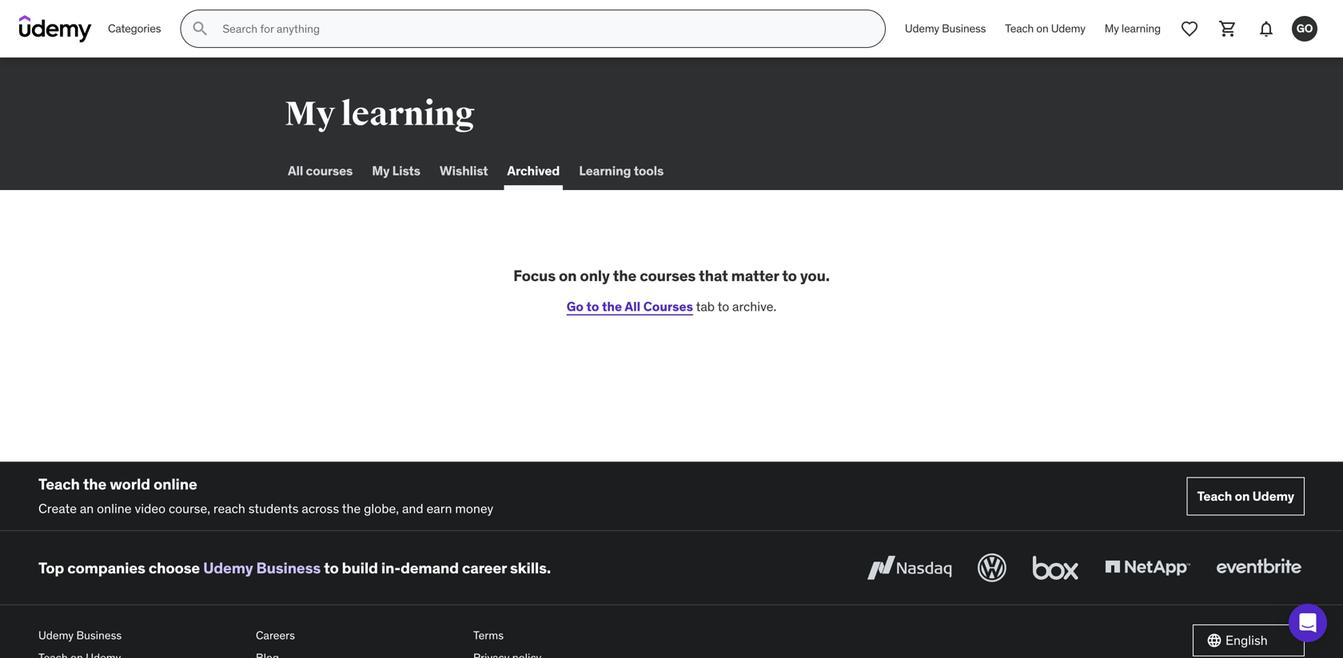 Task type: describe. For each thing, give the bounding box(es) containing it.
careers link
[[256, 625, 461, 648]]

0 vertical spatial online
[[154, 475, 197, 494]]

and
[[402, 501, 424, 517]]

lists
[[392, 163, 421, 179]]

the left globe,
[[342, 501, 361, 517]]

tab
[[696, 299, 715, 315]]

teach inside teach the world online create an online video course, reach students across the globe, and earn money
[[38, 475, 80, 494]]

1 vertical spatial business
[[256, 559, 321, 578]]

english button
[[1193, 625, 1305, 657]]

shopping cart with 0 items image
[[1219, 19, 1238, 38]]

courses
[[644, 299, 693, 315]]

go to the all courses tab to archive.
[[567, 299, 777, 315]]

demand
[[401, 559, 459, 578]]

companies
[[67, 559, 145, 578]]

teach for left teach on udemy link
[[1005, 21, 1034, 36]]

1 vertical spatial udemy business link
[[203, 559, 321, 578]]

0 horizontal spatial business
[[76, 629, 122, 643]]

teach on udemy for left teach on udemy link
[[1005, 21, 1086, 36]]

choose
[[149, 559, 200, 578]]

world
[[110, 475, 150, 494]]

you.
[[800, 266, 830, 285]]

top companies choose udemy business to build in-demand career skills.
[[38, 559, 551, 578]]

categories button
[[98, 10, 171, 48]]

archived link
[[504, 152, 563, 190]]

earn
[[427, 501, 452, 517]]

1 horizontal spatial on
[[1037, 21, 1049, 36]]

to right go
[[587, 299, 599, 315]]

my learning link
[[1095, 10, 1171, 48]]

across
[[302, 501, 339, 517]]

teach for right teach on udemy link
[[1198, 489, 1232, 505]]

udemy image
[[19, 15, 92, 42]]

money
[[455, 501, 494, 517]]

0 horizontal spatial teach on udemy link
[[996, 10, 1095, 48]]

nasdaq image
[[864, 551, 956, 586]]

0 horizontal spatial my
[[285, 94, 335, 135]]

0 vertical spatial learning
[[1122, 21, 1161, 36]]

an
[[80, 501, 94, 517]]

globe,
[[364, 501, 399, 517]]

in-
[[381, 559, 401, 578]]

my for my lists link
[[372, 163, 390, 179]]

submit search image
[[191, 19, 210, 38]]

only
[[580, 266, 610, 285]]

top
[[38, 559, 64, 578]]

learning tools link
[[576, 152, 667, 190]]

eventbrite image
[[1213, 551, 1305, 586]]

all courses
[[288, 163, 353, 179]]

the up the an on the left of page
[[83, 475, 106, 494]]

reach
[[213, 501, 245, 517]]

wishlist link
[[437, 152, 491, 190]]

english
[[1226, 633, 1268, 649]]

focus on only the courses that matter to you.
[[513, 266, 830, 285]]

that
[[699, 266, 728, 285]]

small image
[[1207, 633, 1223, 649]]

students
[[248, 501, 299, 517]]

all courses link
[[285, 152, 356, 190]]

build
[[342, 559, 378, 578]]

0 horizontal spatial learning
[[341, 94, 475, 135]]

to left 'build' in the bottom of the page
[[324, 559, 339, 578]]

matter
[[731, 266, 779, 285]]

1 horizontal spatial teach on udemy link
[[1187, 478, 1305, 516]]



Task type: vqa. For each thing, say whether or not it's contained in the screenshot.
the Archived link
yes



Task type: locate. For each thing, give the bounding box(es) containing it.
the down the 'only'
[[602, 299, 622, 315]]

1 horizontal spatial business
[[256, 559, 321, 578]]

to
[[782, 266, 797, 285], [587, 299, 599, 315], [718, 299, 729, 315], [324, 559, 339, 578]]

my up all courses
[[285, 94, 335, 135]]

learning up lists at the left of the page
[[341, 94, 475, 135]]

notifications image
[[1257, 19, 1276, 38]]

go to the all courses link
[[567, 299, 693, 315]]

0 horizontal spatial online
[[97, 501, 132, 517]]

teach on udemy link
[[996, 10, 1095, 48], [1187, 478, 1305, 516]]

0 horizontal spatial teach
[[38, 475, 80, 494]]

video
[[135, 501, 166, 517]]

1 horizontal spatial my
[[372, 163, 390, 179]]

0 vertical spatial my
[[1105, 21, 1119, 36]]

1 vertical spatial courses
[[640, 266, 696, 285]]

my left wishlist "image"
[[1105, 21, 1119, 36]]

1 horizontal spatial learning
[[1122, 21, 1161, 36]]

all
[[288, 163, 303, 179], [625, 299, 641, 315]]

go link
[[1286, 10, 1324, 48]]

1 horizontal spatial courses
[[640, 266, 696, 285]]

wishlist
[[440, 163, 488, 179]]

netapp image
[[1102, 551, 1194, 586]]

0 vertical spatial udemy business
[[905, 21, 986, 36]]

0 vertical spatial udemy business link
[[896, 10, 996, 48]]

learning
[[579, 163, 631, 179]]

0 horizontal spatial teach on udemy
[[1005, 21, 1086, 36]]

my for my learning link
[[1105, 21, 1119, 36]]

course,
[[169, 501, 210, 517]]

my left lists at the left of the page
[[372, 163, 390, 179]]

udemy
[[905, 21, 940, 36], [1051, 21, 1086, 36], [1253, 489, 1295, 505], [203, 559, 253, 578], [38, 629, 74, 643]]

courses
[[306, 163, 353, 179], [640, 266, 696, 285]]

to left you. at the top right of page
[[782, 266, 797, 285]]

1 vertical spatial my learning
[[285, 94, 475, 135]]

0 horizontal spatial on
[[559, 266, 577, 285]]

0 horizontal spatial udemy business
[[38, 629, 122, 643]]

tools
[[634, 163, 664, 179]]

my learning
[[1105, 21, 1161, 36], [285, 94, 475, 135]]

teach
[[1005, 21, 1034, 36], [38, 475, 80, 494], [1198, 489, 1232, 505]]

teach the world online create an online video course, reach students across the globe, and earn money
[[38, 475, 494, 517]]

1 vertical spatial learning
[[341, 94, 475, 135]]

1 horizontal spatial teach
[[1005, 21, 1034, 36]]

0 vertical spatial courses
[[306, 163, 353, 179]]

online right the an on the left of page
[[97, 501, 132, 517]]

wishlist image
[[1180, 19, 1199, 38]]

my lists
[[372, 163, 421, 179]]

2 vertical spatial business
[[76, 629, 122, 643]]

0 horizontal spatial all
[[288, 163, 303, 179]]

to right tab
[[718, 299, 729, 315]]

2 vertical spatial my
[[372, 163, 390, 179]]

2 horizontal spatial teach
[[1198, 489, 1232, 505]]

1 horizontal spatial teach on udemy
[[1198, 489, 1295, 505]]

1 horizontal spatial my learning
[[1105, 21, 1161, 36]]

career
[[462, 559, 507, 578]]

1 vertical spatial online
[[97, 501, 132, 517]]

categories
[[108, 21, 161, 36]]

2 horizontal spatial on
[[1235, 489, 1250, 505]]

2 horizontal spatial my
[[1105, 21, 1119, 36]]

focus
[[513, 266, 556, 285]]

1 horizontal spatial all
[[625, 299, 641, 315]]

courses left my lists
[[306, 163, 353, 179]]

the
[[613, 266, 637, 285], [602, 299, 622, 315], [83, 475, 106, 494], [342, 501, 361, 517]]

0 vertical spatial teach on udemy
[[1005, 21, 1086, 36]]

learning
[[1122, 21, 1161, 36], [341, 94, 475, 135]]

terms link
[[473, 625, 678, 648]]

udemy business
[[905, 21, 986, 36], [38, 629, 122, 643]]

1 vertical spatial teach on udemy
[[1198, 489, 1295, 505]]

0 vertical spatial on
[[1037, 21, 1049, 36]]

1 horizontal spatial online
[[154, 475, 197, 494]]

go
[[1297, 21, 1313, 36]]

go
[[567, 299, 584, 315]]

udemy business link
[[896, 10, 996, 48], [203, 559, 321, 578], [38, 625, 243, 648]]

0 horizontal spatial my learning
[[285, 94, 475, 135]]

2 horizontal spatial business
[[942, 21, 986, 36]]

business
[[942, 21, 986, 36], [256, 559, 321, 578], [76, 629, 122, 643]]

learning left wishlist "image"
[[1122, 21, 1161, 36]]

on
[[1037, 21, 1049, 36], [559, 266, 577, 285], [1235, 489, 1250, 505]]

box image
[[1029, 551, 1083, 586]]

my learning left wishlist "image"
[[1105, 21, 1161, 36]]

volkswagen image
[[975, 551, 1010, 586]]

create
[[38, 501, 77, 517]]

teach on udemy for right teach on udemy link
[[1198, 489, 1295, 505]]

learning tools
[[579, 163, 664, 179]]

1 vertical spatial all
[[625, 299, 641, 315]]

0 vertical spatial business
[[942, 21, 986, 36]]

terms
[[473, 629, 504, 643]]

0 vertical spatial my learning
[[1105, 21, 1161, 36]]

teach on udemy
[[1005, 21, 1086, 36], [1198, 489, 1295, 505]]

2 vertical spatial udemy business link
[[38, 625, 243, 648]]

online up course,
[[154, 475, 197, 494]]

1 vertical spatial udemy business
[[38, 629, 122, 643]]

online
[[154, 475, 197, 494], [97, 501, 132, 517]]

0 vertical spatial teach on udemy link
[[996, 10, 1095, 48]]

1 vertical spatial teach on udemy link
[[1187, 478, 1305, 516]]

my lists link
[[369, 152, 424, 190]]

1 horizontal spatial udemy business
[[905, 21, 986, 36]]

careers
[[256, 629, 295, 643]]

skills.
[[510, 559, 551, 578]]

0 vertical spatial all
[[288, 163, 303, 179]]

2 vertical spatial on
[[1235, 489, 1250, 505]]

my learning up my lists
[[285, 94, 475, 135]]

courses up courses
[[640, 266, 696, 285]]

archived
[[507, 163, 560, 179]]

1 vertical spatial my
[[285, 94, 335, 135]]

1 vertical spatial on
[[559, 266, 577, 285]]

0 horizontal spatial courses
[[306, 163, 353, 179]]

Search for anything text field
[[219, 15, 866, 42]]

my
[[1105, 21, 1119, 36], [285, 94, 335, 135], [372, 163, 390, 179]]

the right the 'only'
[[613, 266, 637, 285]]

archive.
[[733, 299, 777, 315]]



